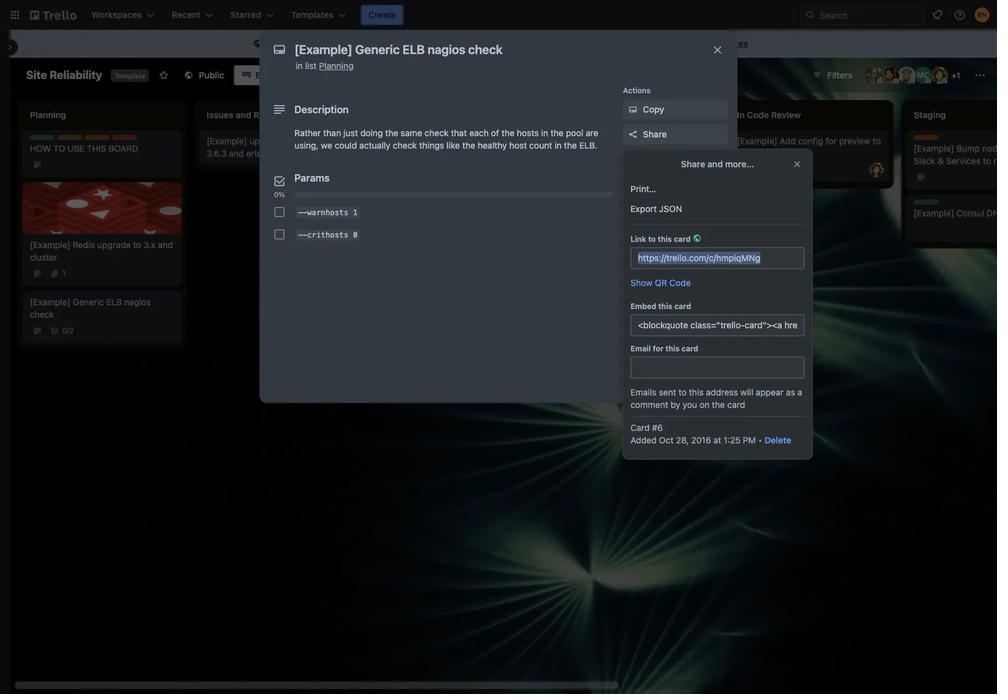 Task type: locate. For each thing, give the bounding box(es) containing it.
[example] up ebs/snapshot
[[383, 136, 424, 146]]

json
[[659, 204, 682, 214]]

we
[[321, 140, 332, 151]]

a right as
[[798, 387, 802, 398]]

--crithosts 0 checkbox
[[275, 230, 284, 240]]

to left 3.x
[[133, 240, 141, 250]]

1 vertical spatial share
[[681, 159, 705, 169]]

copy
[[643, 104, 664, 115]]

amy freiderson (amyfreiderson) image
[[866, 67, 883, 84], [692, 150, 707, 165]]

star or unstar board image
[[159, 70, 169, 80]]

the inside emails sent to this address will appear as a comment by you on the card
[[712, 400, 725, 410]]

0 vertical spatial 0
[[353, 231, 358, 239]]

and right 3.6.3
[[229, 148, 244, 159]]

this
[[266, 38, 283, 49]]

1 vertical spatial a
[[798, 387, 802, 398]]

tom mikelbach (tommikelbach) image
[[515, 162, 530, 177], [692, 207, 707, 222]]

0 notifications image
[[930, 7, 945, 22]]

the right of
[[502, 128, 515, 138]]

1 vertical spatial check
[[393, 140, 417, 151]]

config
[[798, 136, 823, 146]]

code
[[670, 278, 691, 288]]

[example] up cluster
[[30, 240, 70, 250]]

upgrade right redis
[[97, 240, 131, 250]]

[example] generic elb nagios check
[[30, 297, 151, 320]]

actually
[[359, 140, 391, 151]]

2 horizontal spatial in
[[555, 140, 562, 151]]

to
[[53, 143, 65, 154]]

0 horizontal spatial color: green, title: "verified in staging" element
[[30, 135, 55, 140]]

[example] inside [example] add config for preview to handle avatars
[[737, 136, 777, 146]]

0 horizontal spatial and
[[158, 240, 173, 250]]

close popover image
[[792, 159, 802, 169]]

[example] redis upgrade to 3.x and cluster
[[30, 240, 173, 263]]

tom mikelbach (tommikelbach) image down host
[[515, 162, 530, 177]]

longer
[[470, 136, 495, 146]]

0 horizontal spatial 0
[[62, 326, 67, 336]]

andre gorte (andregorte) image
[[882, 67, 899, 84]]

0 vertical spatial for
[[366, 38, 377, 49]]

1 horizontal spatial and
[[229, 148, 244, 159]]

that
[[451, 128, 467, 138]]

template
[[329, 38, 364, 49]]

[example] inside [example] upgrade rabbitmq to 3.6.3 and erlang to 19.0?
[[207, 136, 247, 146]]

board
[[255, 70, 280, 80]]

[example] up handle
[[737, 136, 777, 146]]

0 vertical spatial 1
[[957, 71, 960, 80]]

2 vertical spatial check
[[30, 309, 54, 320]]

for right email
[[653, 344, 664, 354]]

primary element
[[0, 0, 997, 30]]

samantha pivlot (samanthapivlot) image down preview
[[869, 162, 884, 177]]

nod
[[982, 143, 997, 154]]

1 vertical spatial 0
[[62, 326, 67, 336]]

description
[[294, 104, 349, 115]]

and inside [example] redis upgrade to 3.x and cluster
[[158, 240, 173, 250]]

1 horizontal spatial check
[[393, 140, 417, 151]]

and inside [example] upgrade rabbitmq to 3.6.3 and erlang to 19.0?
[[229, 148, 244, 159]]

0 horizontal spatial on
[[411, 38, 421, 49]]

0 vertical spatial in
[[296, 60, 303, 71]]

2 horizontal spatial and
[[707, 159, 723, 169]]

and left the more…
[[707, 159, 723, 169]]

sm image
[[627, 103, 639, 116]]

0 vertical spatial check
[[425, 128, 449, 138]]

rather
[[294, 128, 321, 138]]

[example] right count
[[560, 136, 601, 146]]

a right is
[[295, 38, 299, 49]]

for left 'anyone'
[[366, 38, 377, 49]]

amy freiderson (amyfreiderson) image up failed
[[692, 150, 707, 165]]

the right like
[[462, 140, 475, 151]]

1 vertical spatial 1
[[353, 208, 358, 217]]

1 horizontal spatial upgrade
[[249, 136, 283, 146]]

on right you
[[700, 400, 710, 410]]

1 horizontal spatial in
[[541, 128, 548, 138]]

samantha pivlot (samanthapivlot) image
[[931, 67, 948, 84], [498, 162, 513, 177], [869, 162, 884, 177]]

create button
[[361, 5, 403, 25]]

upgrade inside [example] redis upgrade to 3.x and cluster
[[97, 240, 131, 250]]

this is a public template for anyone on the internet to copy.
[[266, 38, 504, 49]]

search image
[[805, 10, 815, 20]]

None text field
[[288, 39, 699, 61]]

[example] websocket service link
[[560, 135, 705, 148]]

emails
[[631, 387, 656, 398]]

copy link
[[623, 100, 728, 120]]

ebs/snapshot
[[383, 148, 439, 159]]

share inside "button"
[[643, 129, 667, 139]]

1 vertical spatial color: green, title: "verified in staging" element
[[914, 200, 939, 205]]

color: green, title: "verified in staging" element up how
[[30, 135, 55, 140]]

appear
[[756, 387, 784, 398]]

just
[[343, 128, 358, 138]]

check
[[425, 128, 449, 138], [393, 140, 417, 151], [30, 309, 54, 320]]

share up failed
[[681, 159, 705, 169]]

link to this card
[[631, 235, 691, 244]]

[example] redis upgrade to 3.x and cluster link
[[30, 239, 174, 264]]

color: orange, title: "manual deploy steps" element up this
[[85, 135, 110, 140]]

[example] add config for preview to handle avatars
[[737, 136, 881, 159]]

color: orange, title: "manual deploy steps" element
[[85, 135, 110, 140], [914, 135, 939, 140]]

cluster
[[30, 252, 57, 263]]

to right link
[[648, 235, 656, 244]]

the down address
[[712, 400, 725, 410]]

and for [example] upgrade rabbitmq to 3.6.3 and erlang to 19.0?
[[229, 148, 244, 159]]

[example] inside [example] bump nod
[[914, 143, 954, 154]]

2 vertical spatial 1
[[62, 269, 66, 278]]

[example] up 3.6.3
[[207, 136, 247, 146]]

Embed this card text field
[[631, 314, 805, 337]]

0 right 'crithosts'
[[353, 231, 358, 239]]

0 vertical spatial upgrade
[[249, 136, 283, 146]]

0 vertical spatial amy freiderson (amyfreiderson) image
[[866, 67, 883, 84]]

--warnhosts 1 checkbox
[[275, 207, 284, 217]]

delete button
[[765, 434, 791, 447]]

[example] left consul
[[914, 208, 954, 218]]

rather than just doing the same check that each of the hosts in the pool are using, we could actually check things like the healthy host count in the elb.
[[294, 128, 598, 151]]

2 vertical spatial for
[[653, 344, 664, 354]]

1 horizontal spatial tom mikelbach (tommikelbach) image
[[692, 207, 707, 222]]

to inside [example] redis upgrade to 3.x and cluster
[[133, 240, 141, 250]]

0 horizontal spatial a
[[295, 38, 299, 49]]

explore
[[651, 38, 681, 49]]

[example] for [example] websocket service
[[560, 136, 601, 146]]

1 vertical spatial amy freiderson (amyfreiderson) image
[[692, 150, 707, 165]]

tom mikelbach (tommikelbach) image right the json
[[692, 207, 707, 222]]

color: red, title: "unshippable!" element
[[112, 135, 160, 144]]

nagios
[[124, 297, 151, 308]]

-
[[298, 208, 303, 217], [303, 208, 307, 217], [298, 231, 303, 239], [303, 231, 307, 239]]

2 horizontal spatial 1
[[957, 71, 960, 80]]

0 horizontal spatial color: orange, title: "manual deploy steps" element
[[85, 135, 110, 140]]

1 horizontal spatial amy freiderson (amyfreiderson) image
[[866, 67, 883, 84]]

to inside [example] migrate to longer ebs/snapshot resources ids
[[459, 136, 467, 146]]

open information menu image
[[954, 9, 966, 21]]

to up by
[[679, 387, 687, 398]]

[example] inside [example] migrate to longer ebs/snapshot resources ids
[[383, 136, 424, 146]]

in left the list
[[296, 60, 303, 71]]

card #6 added oct 28, 2016 at 1:25 pm • delete
[[631, 423, 791, 446]]

[example] for [example] redis upgrade to 3.x and cluster
[[30, 240, 70, 250]]

[example] migrate to longer ebs/snapshot resources ids link
[[383, 135, 528, 160]]

2
[[69, 326, 74, 336]]

like
[[447, 140, 460, 151]]

check inside [example] generic elb nagios check
[[30, 309, 54, 320]]

qr
[[655, 278, 667, 288]]

1 horizontal spatial on
[[700, 400, 710, 410]]

and
[[229, 148, 244, 159], [707, 159, 723, 169], [158, 240, 173, 250]]

color: green, title: "verified in staging" element up [example] consul dn
[[914, 200, 939, 205]]

this
[[87, 143, 106, 154]]

upgrade inside [example] upgrade rabbitmq to 3.6.3 and erlang to 19.0?
[[249, 136, 283, 146]]

28,
[[676, 435, 689, 446]]

[example] left bump
[[914, 143, 954, 154]]

+ 1
[[952, 71, 960, 80]]

1 vertical spatial on
[[700, 400, 710, 410]]

1 horizontal spatial color: orange, title: "manual deploy steps" element
[[914, 135, 939, 140]]

1 horizontal spatial for
[[653, 344, 664, 354]]

0 horizontal spatial for
[[366, 38, 377, 49]]

1 left show menu icon
[[957, 71, 960, 80]]

0
[[353, 231, 358, 239], [62, 326, 67, 336]]

host
[[509, 140, 527, 151]]

[example] up 0 / 2 on the top left
[[30, 297, 70, 308]]

1 down [example] redis upgrade to 3.x and cluster
[[62, 269, 66, 278]]

0 horizontal spatial upgrade
[[97, 240, 131, 250]]

[example] up '10/23'
[[560, 181, 601, 191]]

filters
[[827, 70, 853, 80]]

as
[[786, 387, 795, 398]]

export json link
[[623, 199, 812, 219]]

[example] for [example] consul dn
[[914, 208, 954, 218]]

copy.
[[483, 38, 504, 49]]

1 vertical spatial upgrade
[[97, 240, 131, 250]]

you
[[683, 400, 697, 410]]

2 horizontal spatial for
[[826, 136, 837, 146]]

0 vertical spatial color: green, title: "verified in staging" element
[[30, 135, 55, 140]]

[example] inside [example] redis upgrade to 3.x and cluster
[[30, 240, 70, 250]]

0 horizontal spatial check
[[30, 309, 54, 320]]

amy freiderson (amyfreiderson) image left chris temperson (christemperson) "icon"
[[866, 67, 883, 84]]

share down copy at the top of page
[[643, 129, 667, 139]]

public button
[[176, 65, 232, 85]]

params group
[[270, 201, 613, 246]]

share for share
[[643, 129, 667, 139]]

oct
[[659, 435, 674, 446]]

--warnhosts 1
[[298, 208, 358, 217]]

a
[[295, 38, 299, 49], [798, 387, 802, 398]]

for inside [example] add config for preview to handle avatars
[[826, 136, 837, 146]]

table link
[[290, 65, 340, 85]]

1 color: orange, title: "manual deploy steps" element from the left
[[85, 135, 110, 140]]

to up "resources"
[[459, 136, 467, 146]]

for right 'config'
[[826, 136, 837, 146]]

color: orange, title: "manual deploy steps" element up [example] bump nod
[[914, 135, 939, 140]]

samantha pivlot (samanthapivlot) image left + at the right top of the page
[[931, 67, 948, 84]]

[example] add config for preview to handle avatars link
[[737, 135, 881, 160]]

prod
[[645, 181, 664, 191]]

color: green, title: "verified in staging" element
[[30, 135, 55, 140], [914, 200, 939, 205]]

samantha pivlot (samanthapivlot) image down host
[[498, 162, 513, 177]]

service
[[649, 136, 678, 146]]

this up you
[[689, 387, 704, 398]]

to right preview
[[873, 136, 881, 146]]

0 horizontal spatial share
[[643, 129, 667, 139]]

1 horizontal spatial a
[[798, 387, 802, 398]]

and right 3.x
[[158, 240, 173, 250]]

using,
[[294, 140, 319, 151]]

handle
[[737, 148, 764, 159]]

customize views image
[[347, 69, 359, 82]]

than
[[323, 128, 341, 138]]

in right count
[[555, 140, 562, 151]]

0 vertical spatial tom mikelbach (tommikelbach) image
[[515, 162, 530, 177]]

1 horizontal spatial 1
[[353, 208, 358, 217]]

card down the json
[[674, 235, 691, 244]]

to left 19.0? in the left top of the page
[[274, 148, 282, 159]]

elb.
[[579, 140, 597, 151]]

for
[[366, 38, 377, 49], [826, 136, 837, 146], [653, 344, 664, 354]]

migrate
[[426, 136, 457, 146]]

the down 'pool'
[[564, 140, 577, 151]]

0 left 2
[[62, 326, 67, 336]]

unshippable!
[[112, 135, 160, 144]]

2 vertical spatial in
[[555, 140, 562, 151]]

card down the will
[[727, 400, 745, 410]]

0 vertical spatial share
[[643, 129, 667, 139]]

1 horizontal spatial share
[[681, 159, 705, 169]]

to left the copy.
[[472, 38, 480, 49]]

elb
[[106, 297, 122, 308]]

on right 'anyone'
[[411, 38, 421, 49]]

1 horizontal spatial 0
[[353, 231, 358, 239]]

in up count
[[541, 128, 548, 138]]

[example] consul dn
[[914, 208, 997, 218]]

this right email
[[666, 344, 680, 354]]

preview
[[839, 136, 871, 146]]

0 horizontal spatial in
[[296, 60, 303, 71]]

[example] inside [example] generic elb nagios check
[[30, 297, 70, 308]]

hosts
[[517, 128, 539, 138]]

1 right warnhosts
[[353, 208, 358, 217]]

upgrade up erlang
[[249, 136, 283, 146]]

1 vertical spatial for
[[826, 136, 837, 146]]

[example] inside [example] snowplow prod run failed 10/23
[[560, 181, 601, 191]]

0 horizontal spatial amy freiderson (amyfreiderson) image
[[692, 150, 707, 165]]



Task type: vqa. For each thing, say whether or not it's contained in the screenshot.
the left Click to unstar this board. It will be removed from your starred list. icon
no



Task type: describe. For each thing, give the bounding box(es) containing it.
2 horizontal spatial check
[[425, 128, 449, 138]]

planning link
[[319, 60, 354, 71]]

color: yellow, title: "ready to merge" element
[[57, 135, 82, 140]]

the left internet on the left of page
[[423, 38, 436, 49]]

same
[[401, 128, 422, 138]]

[example] snowplow prod run failed 10/23 link
[[560, 180, 705, 205]]

[example] bump nod link
[[914, 143, 997, 167]]

0 inside params 'group'
[[353, 231, 358, 239]]

of
[[491, 128, 499, 138]]

1 horizontal spatial samantha pivlot (samanthapivlot) image
[[869, 162, 884, 177]]

are
[[586, 128, 598, 138]]

[example] for [example] snowplow prod run failed 10/23
[[560, 181, 601, 191]]

the left same
[[385, 128, 398, 138]]

print… link
[[623, 179, 812, 199]]

params
[[294, 172, 330, 184]]

0 vertical spatial on
[[411, 38, 421, 49]]

card down code
[[674, 302, 691, 311]]

Search field
[[815, 6, 924, 24]]

bump
[[957, 143, 980, 154]]

ben nelson (bennelson96) image
[[975, 7, 990, 22]]

could
[[335, 140, 357, 151]]

comment
[[631, 400, 668, 410]]

0 horizontal spatial 1
[[62, 269, 66, 278]]

1 inside params 'group'
[[353, 208, 358, 217]]

•
[[758, 435, 762, 446]]

sent
[[659, 387, 676, 398]]

[example] upgrade rabbitmq to 3.6.3 and erlang to 19.0? link
[[207, 135, 351, 160]]

a inside emails sent to this address will appear as a comment by you on the card
[[798, 387, 802, 398]]

link
[[631, 235, 646, 244]]

this inside emails sent to this address will appear as a comment by you on the card
[[689, 387, 704, 398]]

generic
[[73, 297, 104, 308]]

resources
[[442, 148, 481, 159]]

3.6.3
[[207, 148, 227, 159]]

show menu image
[[974, 69, 987, 82]]

websocket
[[603, 136, 646, 146]]

delete
[[765, 435, 791, 446]]

2 color: orange, title: "manual deploy steps" element from the left
[[914, 135, 939, 140]]

2 horizontal spatial samantha pivlot (samanthapivlot) image
[[931, 67, 948, 84]]

[example] for [example] add config for preview to handle avatars
[[737, 136, 777, 146]]

planning
[[319, 60, 354, 71]]

consul
[[957, 208, 984, 218]]

how
[[30, 143, 51, 154]]

1:25
[[724, 435, 741, 446]]

how to use this board
[[30, 143, 138, 154]]

[example] bump nod
[[914, 143, 997, 166]]

share and more…
[[681, 159, 754, 169]]

email
[[631, 344, 651, 354]]

site reliability
[[26, 68, 102, 82]]

ids
[[484, 148, 497, 159]]

19.0?
[[284, 148, 305, 159]]

actions
[[623, 86, 651, 95]]

1 vertical spatial in
[[541, 128, 548, 138]]

list
[[305, 60, 317, 71]]

the left 'pool'
[[551, 128, 564, 138]]

crithosts
[[307, 231, 348, 239]]

internet
[[439, 38, 470, 49]]

#6
[[652, 423, 663, 433]]

explore more templates link
[[643, 34, 756, 54]]

1 vertical spatial tom mikelbach (tommikelbach) image
[[692, 207, 707, 222]]

card
[[631, 423, 650, 433]]

run
[[666, 181, 679, 191]]

10/23
[[560, 193, 583, 204]]

Link to this card text field
[[631, 247, 805, 270]]

print…
[[631, 184, 656, 194]]

Email for this card text field
[[631, 357, 805, 379]]

[example] for [example] generic elb nagios check
[[30, 297, 70, 308]]

template
[[115, 72, 145, 80]]

3.x
[[143, 240, 156, 250]]

export json
[[631, 204, 682, 214]]

on inside emails sent to this address will appear as a comment by you on the card
[[700, 400, 710, 410]]

show qr code link
[[631, 277, 691, 289]]

0 horizontal spatial tom mikelbach (tommikelbach) image
[[515, 162, 530, 177]]

this right link
[[658, 235, 672, 244]]

table
[[311, 70, 333, 80]]

count
[[529, 140, 552, 151]]

[example] for [example] bump nod
[[914, 143, 954, 154]]

card inside emails sent to this address will appear as a comment by you on the card
[[727, 400, 745, 410]]

rabbitmq
[[285, 136, 322, 146]]

to left 'could'
[[324, 136, 332, 146]]

to inside [example] add config for preview to handle avatars
[[873, 136, 881, 146]]

this right embed
[[658, 302, 672, 311]]

[example] upgrade rabbitmq to 3.6.3 and erlang to 19.0?
[[207, 136, 332, 159]]

anyone
[[380, 38, 409, 49]]

Board name text field
[[20, 65, 108, 85]]

marques closter (marquescloster) image
[[914, 67, 932, 84]]

healthy
[[478, 140, 507, 151]]

card up email for this card text field
[[682, 344, 698, 354]]

add
[[780, 136, 796, 146]]

to inside emails sent to this address will appear as a comment by you on the card
[[679, 387, 687, 398]]

how to use this board link
[[30, 143, 174, 155]]

0 horizontal spatial samantha pivlot (samanthapivlot) image
[[498, 162, 513, 177]]

chris temperson (christemperson) image
[[898, 67, 916, 84]]

emails sent to this address will appear as a comment by you on the card
[[631, 387, 802, 410]]

added
[[631, 435, 657, 446]]

/
[[67, 326, 69, 336]]

by
[[671, 400, 680, 410]]

redis
[[73, 240, 95, 250]]

pool
[[566, 128, 583, 138]]

share for share and more…
[[681, 159, 705, 169]]

[example] for [example] migrate to longer ebs/snapshot resources ids
[[383, 136, 424, 146]]

avatars
[[766, 148, 795, 159]]

each
[[469, 128, 489, 138]]

in list planning
[[296, 60, 354, 71]]

1 horizontal spatial color: green, title: "verified in staging" element
[[914, 200, 939, 205]]

0 vertical spatial a
[[295, 38, 299, 49]]

more…
[[725, 159, 754, 169]]

+
[[952, 71, 957, 80]]

snowplow
[[603, 181, 643, 191]]

board
[[109, 143, 138, 154]]

[example] for [example] upgrade rabbitmq to 3.6.3 and erlang to 19.0?
[[207, 136, 247, 146]]

board link
[[234, 65, 287, 85]]

sm image
[[252, 38, 264, 50]]

[example] websocket service
[[560, 136, 678, 146]]

--crithosts 0
[[298, 231, 358, 239]]

2016
[[691, 435, 711, 446]]

at
[[714, 435, 721, 446]]

warnhosts
[[307, 208, 348, 217]]

and for [example] redis upgrade to 3.x and cluster
[[158, 240, 173, 250]]

create
[[369, 9, 396, 20]]

0%
[[274, 190, 285, 199]]

will
[[740, 387, 753, 398]]



